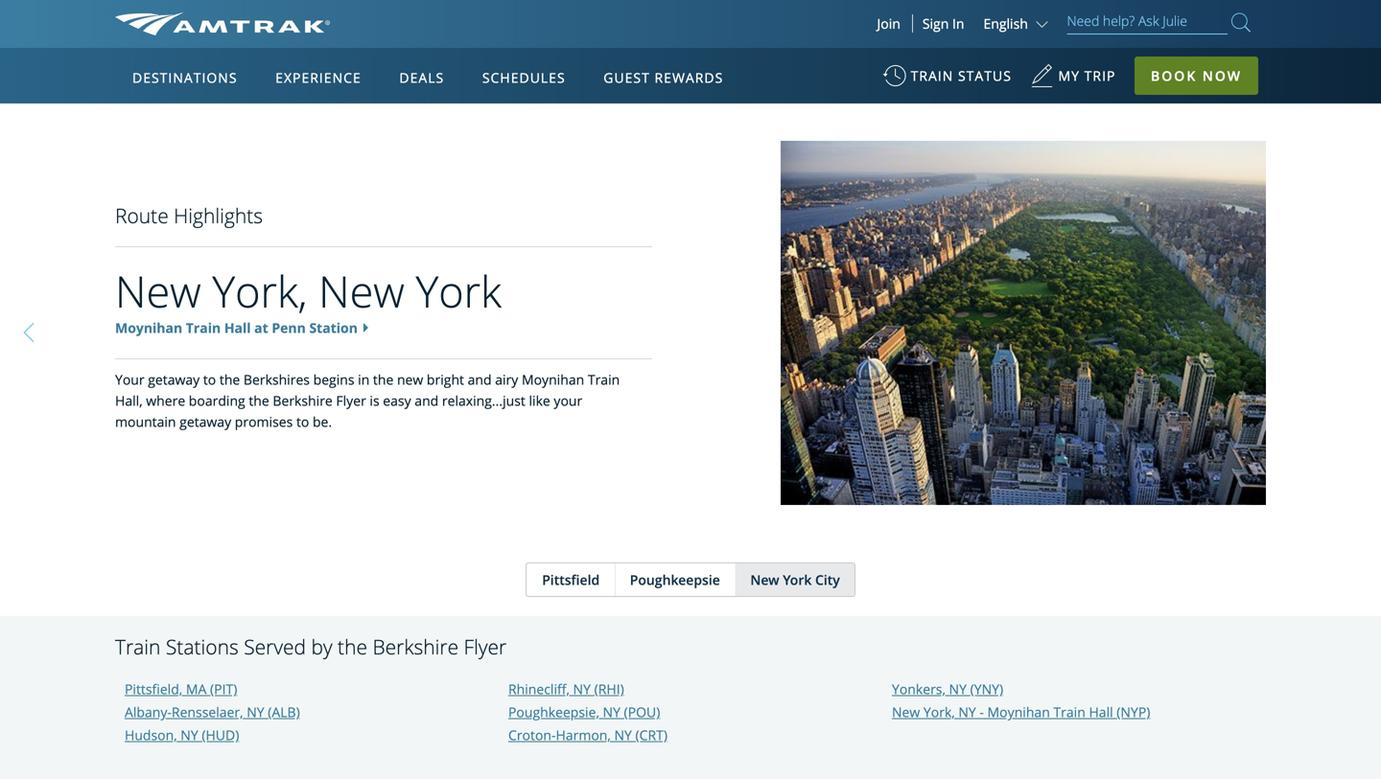 Task type: describe. For each thing, give the bounding box(es) containing it.
ny left (alb)
[[247, 704, 264, 722]]

poughkeepsie button
[[615, 564, 734, 597]]

rhinecliff, ny (rhi) poughkeepsie, ny (pou) croton-harmon, ny (crt)
[[508, 681, 668, 745]]

(crt)
[[635, 727, 668, 745]]

now
[[1203, 67, 1242, 85]]

moynihan inside your getaway to the berkshires begins in the new bright and airy moynihan train hall, where boarding the berkshire flyer is easy and relaxing...just like your mountain getaway promises to be.
[[522, 371, 584, 389]]

schedules link
[[475, 48, 573, 104]]

1 horizontal spatial and
[[468, 371, 492, 389]]

rensselaer,
[[172, 704, 243, 722]]

where
[[146, 392, 185, 410]]

station
[[309, 319, 358, 337]]

schedules
[[482, 69, 565, 87]]

berkshires
[[244, 371, 310, 389]]

berkshire inside your getaway to the berkshires begins in the new bright and airy moynihan train hall, where boarding the berkshire flyer is easy and relaxing...just like your mountain getaway promises to be.
[[273, 392, 333, 410]]

join button
[[866, 14, 913, 33]]

new york city button
[[735, 564, 854, 597]]

easy
[[383, 392, 411, 410]]

0 horizontal spatial and
[[415, 392, 439, 410]]

served
[[244, 634, 306, 661]]

guest
[[603, 69, 650, 87]]

(nyp)
[[1117, 704, 1150, 722]]

the up the promises at the left of page
[[249, 392, 269, 410]]

in
[[952, 14, 964, 33]]

regions map image
[[186, 160, 647, 429]]

sign in button
[[922, 14, 964, 33]]

hall,
[[115, 392, 143, 410]]

ny left (yny)
[[949, 681, 967, 699]]

train inside new york, new york moynihan train hall at penn station
[[186, 319, 221, 337]]

train inside yonkers, ny (yny) new york, ny - moynihan train hall (nyp)
[[1053, 704, 1085, 722]]

stations
[[166, 634, 239, 661]]

mountain
[[115, 413, 176, 431]]

book now button
[[1135, 57, 1258, 95]]

new
[[397, 371, 423, 389]]

york inside new york, new york moynihan train hall at penn station
[[416, 262, 502, 321]]

york inside button
[[783, 571, 812, 589]]

deals
[[399, 69, 444, 87]]

the up boarding
[[220, 371, 240, 389]]

hudson, ny (hud) link
[[125, 727, 239, 745]]

sign in
[[922, 14, 964, 33]]

book
[[1151, 67, 1197, 85]]

english
[[983, 14, 1028, 33]]

trip
[[1084, 67, 1116, 85]]

your
[[554, 392, 582, 410]]

new york city
[[750, 571, 840, 589]]

poughkeepsie
[[630, 571, 720, 589]]

english button
[[983, 14, 1053, 33]]

moynihan inside new york, new york moynihan train hall at penn station
[[115, 319, 182, 337]]

your
[[115, 371, 144, 389]]

guest rewards
[[603, 69, 723, 87]]

book now
[[1151, 67, 1242, 85]]

pittsfield
[[542, 571, 600, 589]]

ny left -
[[958, 704, 976, 722]]

route
[[115, 202, 169, 229]]

albany-
[[125, 704, 172, 722]]

(hud)
[[202, 727, 239, 745]]

my trip button
[[1031, 58, 1116, 105]]

ny down (rhi)
[[603, 704, 620, 722]]

ma
[[186, 681, 207, 699]]

like
[[529, 392, 550, 410]]

ny up "poughkeepsie, ny (pou)" link
[[573, 681, 591, 699]]

my
[[1058, 67, 1080, 85]]

york, inside yonkers, ny (yny) new york, ny - moynihan train hall (nyp)
[[923, 704, 955, 722]]

croton-
[[508, 727, 556, 745]]

rhinecliff,
[[508, 681, 570, 699]]

rewards
[[655, 69, 723, 87]]

ny left (crt)
[[614, 727, 632, 745]]

pittsfield,
[[125, 681, 182, 699]]

rhinecliff, ny (rhi) link
[[508, 681, 624, 699]]

(alb)
[[268, 704, 300, 722]]

begins
[[313, 371, 354, 389]]

be.
[[313, 413, 332, 431]]

experience
[[275, 69, 361, 87]]

pittsfield, ma (pit) link
[[125, 681, 237, 699]]

at
[[254, 319, 268, 337]]



Task type: locate. For each thing, give the bounding box(es) containing it.
new right the penn at the top of page
[[319, 262, 405, 321]]

poughkeepsie, ny (pou) link
[[508, 704, 660, 722]]

city
[[815, 571, 840, 589]]

boarding
[[189, 392, 245, 410]]

moynihan right -
[[987, 704, 1050, 722]]

getaway down boarding
[[179, 413, 231, 431]]

1 horizontal spatial hall
[[1089, 704, 1113, 722]]

1 vertical spatial and
[[415, 392, 439, 410]]

status
[[958, 67, 1012, 85]]

york,
[[212, 262, 307, 321], [923, 704, 955, 722]]

0 vertical spatial to
[[203, 371, 216, 389]]

york, down yonkers, ny (yny) link
[[923, 704, 955, 722]]

and down the new
[[415, 392, 439, 410]]

2 horizontal spatial moynihan
[[987, 704, 1050, 722]]

1 vertical spatial york,
[[923, 704, 955, 722]]

application inside banner
[[186, 160, 647, 429]]

to left be.
[[296, 413, 309, 431]]

moynihan inside yonkers, ny (yny) new york, ny - moynihan train hall (nyp)
[[987, 704, 1050, 722]]

0 horizontal spatial hall
[[224, 319, 251, 337]]

destinations
[[132, 69, 237, 87]]

2 vertical spatial moynihan
[[987, 704, 1050, 722]]

1 vertical spatial moynihan
[[522, 371, 584, 389]]

york
[[416, 262, 502, 321], [783, 571, 812, 589]]

guest rewards button
[[596, 51, 731, 105]]

albany-rensselaer, ny (alb) link
[[125, 704, 300, 722]]

yonkers, ny (yny) link
[[892, 681, 1003, 699]]

by
[[311, 634, 332, 661]]

0 horizontal spatial flyer
[[336, 392, 366, 410]]

deals button
[[392, 51, 452, 105]]

amtrak image
[[115, 12, 330, 35]]

new down route
[[115, 262, 201, 321]]

the right by
[[338, 634, 367, 661]]

flyer
[[336, 392, 366, 410], [464, 634, 507, 661]]

new
[[115, 262, 201, 321], [319, 262, 405, 321], [750, 571, 779, 589], [892, 704, 920, 722]]

promises
[[235, 413, 293, 431]]

hall
[[224, 319, 251, 337], [1089, 704, 1113, 722]]

getaway up where
[[148, 371, 200, 389]]

banner
[[0, 0, 1381, 443]]

berkshire up be.
[[273, 392, 333, 410]]

yonkers, ny (yny) new york, ny - moynihan train hall (nyp)
[[892, 681, 1150, 722]]

to
[[203, 371, 216, 389], [296, 413, 309, 431]]

hudson,
[[125, 727, 177, 745]]

0 vertical spatial york,
[[212, 262, 307, 321]]

berkshire right by
[[373, 634, 459, 661]]

1 horizontal spatial york,
[[923, 704, 955, 722]]

and
[[468, 371, 492, 389], [415, 392, 439, 410]]

moynihan up your
[[115, 319, 182, 337]]

new york, ny - moynihan train hall (nyp) link
[[892, 704, 1150, 722]]

0 vertical spatial york
[[416, 262, 502, 321]]

experience button
[[268, 51, 369, 105]]

new left city
[[750, 571, 779, 589]]

1 horizontal spatial flyer
[[464, 634, 507, 661]]

hall left at
[[224, 319, 251, 337]]

and up the relaxing...just on the bottom
[[468, 371, 492, 389]]

1 vertical spatial hall
[[1089, 704, 1113, 722]]

0 vertical spatial berkshire
[[273, 392, 333, 410]]

relaxing...just
[[442, 392, 525, 410]]

croton-harmon, ny (crt) link
[[508, 727, 668, 745]]

0 horizontal spatial moynihan
[[115, 319, 182, 337]]

new inside yonkers, ny (yny) new york, ny - moynihan train hall (nyp)
[[892, 704, 920, 722]]

york, inside new york, new york moynihan train hall at penn station
[[212, 262, 307, 321]]

my trip
[[1058, 67, 1116, 85]]

train
[[911, 67, 954, 85]]

1 vertical spatial flyer
[[464, 634, 507, 661]]

list item
[[115, 0, 451, 17]]

new down yonkers,
[[892, 704, 920, 722]]

0 vertical spatial flyer
[[336, 392, 366, 410]]

1 horizontal spatial moynihan
[[522, 371, 584, 389]]

flyer inside your getaway to the berkshires begins in the new bright and airy moynihan train hall, where boarding the berkshire flyer is easy and relaxing...just like your mountain getaway promises to be.
[[336, 392, 366, 410]]

banner containing join
[[0, 0, 1381, 443]]

1 horizontal spatial york
[[783, 571, 812, 589]]

train inside your getaway to the berkshires begins in the new bright and airy moynihan train hall, where boarding the berkshire flyer is easy and relaxing...just like your mountain getaway promises to be.
[[588, 371, 620, 389]]

0 vertical spatial hall
[[224, 319, 251, 337]]

0 horizontal spatial york
[[416, 262, 502, 321]]

(rhi)
[[594, 681, 624, 699]]

york up "bright"
[[416, 262, 502, 321]]

1 horizontal spatial berkshire
[[373, 634, 459, 661]]

1 vertical spatial berkshire
[[373, 634, 459, 661]]

(yny)
[[970, 681, 1003, 699]]

hall left (nyp)
[[1089, 704, 1113, 722]]

1 horizontal spatial to
[[296, 413, 309, 431]]

1 vertical spatial to
[[296, 413, 309, 431]]

in
[[358, 371, 370, 389]]

route highlights
[[115, 202, 263, 229]]

moynihan up like
[[522, 371, 584, 389]]

airy
[[495, 371, 518, 389]]

pittsfield button
[[527, 564, 614, 597]]

penn
[[272, 319, 306, 337]]

your getaway to the berkshires begins in the new bright and airy moynihan train hall, where boarding the berkshire flyer is easy and relaxing...just like your mountain getaway promises to be.
[[115, 371, 620, 431]]

ny
[[573, 681, 591, 699], [949, 681, 967, 699], [247, 704, 264, 722], [603, 704, 620, 722], [958, 704, 976, 722], [181, 727, 198, 745], [614, 727, 632, 745]]

pittsfield, ma (pit) albany-rensselaer, ny (alb) hudson, ny (hud)
[[125, 681, 300, 745]]

(pit)
[[210, 681, 237, 699]]

0 horizontal spatial to
[[203, 371, 216, 389]]

train status
[[911, 67, 1012, 85]]

hall inside yonkers, ny (yny) new york, ny - moynihan train hall (nyp)
[[1089, 704, 1113, 722]]

yonkers,
[[892, 681, 946, 699]]

Please enter your search item search field
[[1067, 10, 1228, 35]]

harmon,
[[556, 727, 611, 745]]

new york, new york moynihan train hall at penn station
[[115, 262, 502, 337]]

0 vertical spatial getaway
[[148, 371, 200, 389]]

is
[[370, 392, 379, 410]]

0 vertical spatial and
[[468, 371, 492, 389]]

york, left station
[[212, 262, 307, 321]]

search icon image
[[1231, 9, 1251, 35]]

train status link
[[883, 58, 1012, 105]]

getaway
[[148, 371, 200, 389], [179, 413, 231, 431]]

train stations served by the berkshire flyer
[[115, 634, 507, 661]]

poughkeepsie,
[[508, 704, 599, 722]]

ny down 'rensselaer,'
[[181, 727, 198, 745]]

0 horizontal spatial york,
[[212, 262, 307, 321]]

to up boarding
[[203, 371, 216, 389]]

moynihan train hall at penn station link
[[115, 319, 358, 337]]

1 vertical spatial york
[[783, 571, 812, 589]]

0 horizontal spatial berkshire
[[273, 392, 333, 410]]

1 vertical spatial getaway
[[179, 413, 231, 431]]

-
[[980, 704, 984, 722]]

application
[[186, 160, 647, 429]]

new inside button
[[750, 571, 779, 589]]

highlights
[[174, 202, 263, 229]]

(pou)
[[624, 704, 660, 722]]

hall inside new york, new york moynihan train hall at penn station
[[224, 319, 251, 337]]

sign
[[922, 14, 949, 33]]

join
[[877, 14, 900, 33]]

berkshire
[[273, 392, 333, 410], [373, 634, 459, 661]]

0 vertical spatial moynihan
[[115, 319, 182, 337]]

york left city
[[783, 571, 812, 589]]

the right in at the top left of page
[[373, 371, 394, 389]]

destinations button
[[125, 51, 245, 105]]

bright
[[427, 371, 464, 389]]

moynihan
[[115, 319, 182, 337], [522, 371, 584, 389], [987, 704, 1050, 722]]



Task type: vqa. For each thing, say whether or not it's contained in the screenshot.
rightmost H
no



